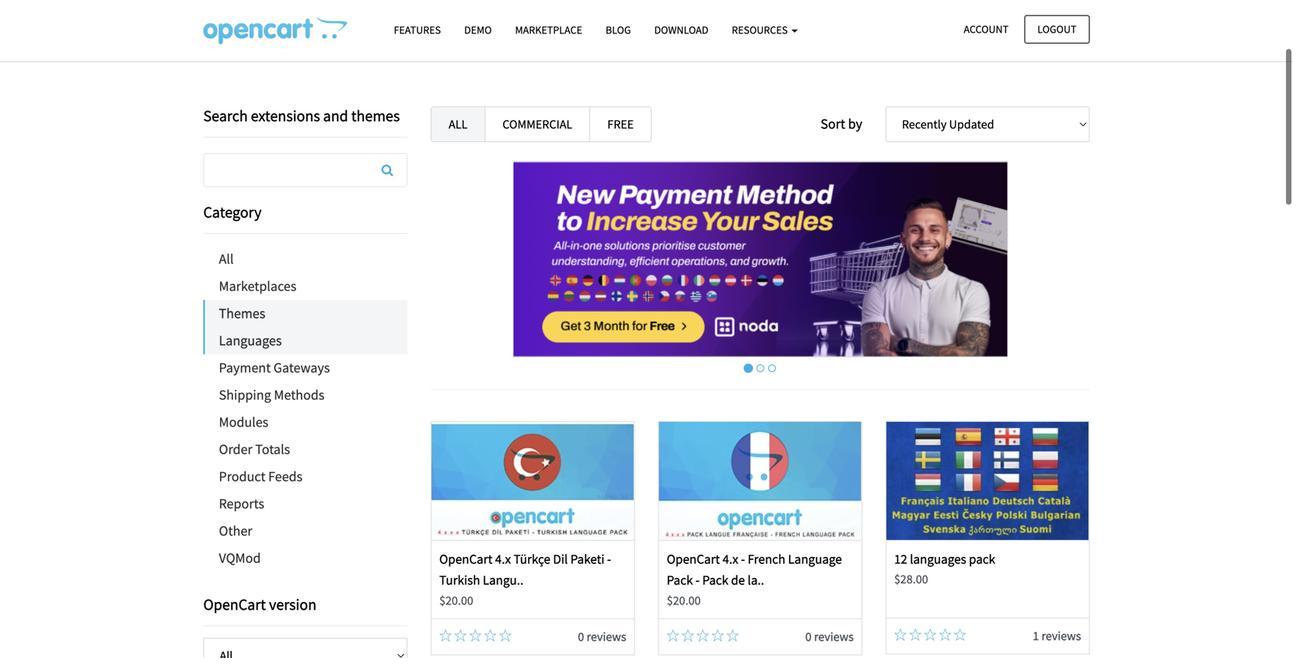 Task type: describe. For each thing, give the bounding box(es) containing it.
1
[[1033, 629, 1039, 644]]

12 languages pack link
[[894, 551, 996, 568]]

5 star light o image from the left
[[439, 630, 452, 642]]

opencart 4.x türkçe dil paketi - turkish langu.. $20.00
[[439, 551, 611, 609]]

opencart 4.x - french language pack - pack de la.. $20.00
[[667, 551, 842, 609]]

download link
[[643, 16, 720, 44]]

feeds
[[268, 468, 303, 486]]

order totals link
[[203, 436, 408, 464]]

2 star light o image from the left
[[924, 629, 937, 642]]

de
[[731, 573, 745, 589]]

category
[[203, 203, 262, 222]]

gateways
[[274, 359, 330, 377]]

free link
[[590, 107, 652, 142]]

pack
[[969, 551, 996, 568]]

türkçe
[[514, 551, 551, 568]]

commercial
[[503, 117, 573, 132]]

commercial link
[[485, 107, 590, 142]]

0 for opencart 4.x türkçe dil paketi - turkish langu..
[[578, 630, 584, 645]]

- inside the opencart 4.x türkçe dil paketi - turkish langu.. $20.00
[[607, 551, 611, 568]]

shipping methods link
[[203, 382, 408, 409]]

la..
[[748, 573, 764, 589]]

2 star light o image from the left
[[484, 630, 497, 642]]

opencart 4.x türkçe dil paketi - turkish langu.. image
[[432, 422, 634, 541]]

shipping methods
[[219, 387, 325, 404]]

paketi
[[571, 551, 605, 568]]

free
[[608, 117, 634, 132]]

opencart 4.x - french language pack - pack de la.. link
[[667, 551, 842, 589]]

extensions
[[251, 106, 320, 126]]

12
[[894, 551, 908, 568]]

marketplace link
[[504, 16, 594, 44]]

resources
[[732, 23, 790, 37]]

payment
[[219, 359, 271, 377]]

totals
[[255, 441, 290, 459]]

8 star light o image from the left
[[667, 630, 679, 642]]

methods
[[274, 387, 325, 404]]

9 star light o image from the left
[[697, 630, 709, 642]]

languages link
[[205, 327, 408, 355]]

product feeds
[[219, 468, 303, 486]]

all for marketplaces
[[219, 250, 234, 268]]

all for commercial
[[449, 117, 468, 132]]

version
[[269, 595, 317, 615]]

order totals
[[219, 441, 290, 459]]

vqmod link
[[203, 545, 408, 572]]

product feeds link
[[205, 464, 408, 491]]

$20.00 inside opencart 4.x - french language pack - pack de la.. $20.00
[[667, 593, 701, 609]]

payment gateways
[[219, 359, 330, 377]]

languages
[[910, 551, 967, 568]]

1 reviews
[[1033, 629, 1081, 644]]

features
[[394, 23, 441, 37]]

account link
[[951, 15, 1022, 43]]

0 reviews for opencart 4.x türkçe dil paketi - turkish langu..
[[578, 630, 626, 645]]

modules
[[219, 414, 268, 431]]

opencart 4.x - french language pack - pack de la.. image
[[659, 422, 862, 541]]

turkish
[[439, 573, 480, 589]]

dil
[[553, 551, 568, 568]]

search image
[[382, 164, 393, 177]]

blog link
[[594, 16, 643, 44]]

search
[[203, 106, 248, 126]]

marketplaces
[[219, 278, 297, 295]]

1 star light o image from the left
[[909, 629, 922, 642]]

vqmod
[[219, 550, 261, 567]]

account
[[964, 22, 1009, 36]]

marketplace
[[515, 23, 582, 37]]

reviews for 12 languages pack
[[1042, 629, 1081, 644]]

logout
[[1038, 22, 1077, 36]]

$28.00
[[894, 572, 928, 588]]

opencart version
[[203, 595, 317, 615]]



Task type: vqa. For each thing, say whether or not it's contained in the screenshot.


Task type: locate. For each thing, give the bounding box(es) containing it.
marketplaces link
[[203, 273, 408, 300]]

opencart language  extensions image
[[203, 16, 347, 44]]

pack
[[667, 573, 693, 589], [703, 573, 729, 589]]

0 reviews for opencart 4.x - french language pack - pack de la..
[[806, 630, 854, 645]]

1 horizontal spatial all
[[449, 117, 468, 132]]

4.x up langu..
[[495, 551, 511, 568]]

opencart inside the opencart 4.x türkçe dil paketi - turkish langu.. $20.00
[[439, 551, 493, 568]]

4.x
[[495, 551, 511, 568], [723, 551, 739, 568]]

None text field
[[204, 154, 407, 187]]

sort
[[821, 115, 846, 133]]

reviews
[[1042, 629, 1081, 644], [587, 630, 626, 645], [814, 630, 854, 645]]

3 star light o image from the left
[[939, 629, 952, 642]]

0 vertical spatial all
[[449, 117, 468, 132]]

french
[[748, 551, 786, 568]]

$20.00
[[439, 593, 473, 609], [667, 593, 701, 609]]

1 0 reviews from the left
[[578, 630, 626, 645]]

opencart 4.x türkçe dil paketi - turkish langu.. link
[[439, 551, 611, 589]]

0 horizontal spatial all link
[[203, 246, 408, 273]]

language
[[788, 551, 842, 568]]

modules link
[[203, 409, 408, 436]]

opencart for opencart version
[[203, 595, 266, 615]]

- up the de at the right bottom
[[741, 551, 745, 568]]

4.x for -
[[723, 551, 739, 568]]

demo link
[[453, 16, 504, 44]]

2 horizontal spatial -
[[741, 551, 745, 568]]

- right the paketi
[[607, 551, 611, 568]]

search extensions and themes
[[203, 106, 400, 126]]

0 horizontal spatial all
[[219, 250, 234, 268]]

$20.00 down turkish
[[439, 593, 473, 609]]

1 horizontal spatial pack
[[703, 573, 729, 589]]

2 4.x from the left
[[723, 551, 739, 568]]

reviews for opencart 4.x türkçe dil paketi - turkish langu..
[[587, 630, 626, 645]]

2 pack from the left
[[703, 573, 729, 589]]

blog
[[606, 23, 631, 37]]

4.x up the de at the right bottom
[[723, 551, 739, 568]]

12 languages pack $28.00
[[894, 551, 996, 588]]

all link for marketplaces
[[203, 246, 408, 273]]

1 horizontal spatial all link
[[431, 107, 486, 142]]

star light o image
[[909, 629, 922, 642], [484, 630, 497, 642], [499, 630, 512, 642], [682, 630, 694, 642]]

0 horizontal spatial 0 reviews
[[578, 630, 626, 645]]

- left the de at the right bottom
[[696, 573, 700, 589]]

1 star light o image from the left
[[894, 629, 907, 642]]

4 star light o image from the left
[[682, 630, 694, 642]]

logout link
[[1025, 15, 1090, 43]]

1 horizontal spatial opencart
[[439, 551, 493, 568]]

all link
[[431, 107, 486, 142], [203, 246, 408, 273]]

opencart
[[439, 551, 493, 568], [667, 551, 720, 568], [203, 595, 266, 615]]

4.x inside the opencart 4.x türkçe dil paketi - turkish langu.. $20.00
[[495, 551, 511, 568]]

0 horizontal spatial opencart
[[203, 595, 266, 615]]

2 0 reviews from the left
[[806, 630, 854, 645]]

1 0 from the left
[[578, 630, 584, 645]]

1 $20.00 from the left
[[439, 593, 473, 609]]

sort by
[[821, 115, 863, 133]]

1 horizontal spatial 0 reviews
[[806, 630, 854, 645]]

1 horizontal spatial $20.00
[[667, 593, 701, 609]]

themes
[[351, 106, 400, 126]]

0 reviews
[[578, 630, 626, 645], [806, 630, 854, 645]]

0 horizontal spatial $20.00
[[439, 593, 473, 609]]

features link
[[382, 16, 453, 44]]

all
[[449, 117, 468, 132], [219, 250, 234, 268]]

1 4.x from the left
[[495, 551, 511, 568]]

opencart inside opencart 4.x - french language pack - pack de la.. $20.00
[[667, 551, 720, 568]]

1 vertical spatial all link
[[203, 246, 408, 273]]

10 star light o image from the left
[[712, 630, 724, 642]]

reports link
[[203, 491, 408, 518]]

1 horizontal spatial -
[[696, 573, 700, 589]]

themes
[[219, 305, 265, 322]]

2 horizontal spatial reviews
[[1042, 629, 1081, 644]]

6 star light o image from the left
[[454, 630, 467, 642]]

7 star light o image from the left
[[469, 630, 482, 642]]

order
[[219, 441, 253, 459]]

themes link
[[203, 300, 408, 327]]

0 for opencart 4.x - french language pack - pack de la..
[[806, 630, 812, 645]]

reports
[[219, 495, 264, 513]]

opencart down vqmod
[[203, 595, 266, 615]]

all link for commercial
[[431, 107, 486, 142]]

-
[[607, 551, 611, 568], [741, 551, 745, 568], [696, 573, 700, 589]]

payment gateways link
[[203, 355, 408, 382]]

0
[[578, 630, 584, 645], [806, 630, 812, 645]]

4.x for türkçe
[[495, 551, 511, 568]]

resources link
[[720, 16, 810, 44]]

$20.00 down opencart 4.x - french language pack - pack de la.. link
[[667, 593, 701, 609]]

0 horizontal spatial pack
[[667, 573, 693, 589]]

download
[[654, 23, 709, 37]]

3 star light o image from the left
[[499, 630, 512, 642]]

opencart left french
[[667, 551, 720, 568]]

demo
[[464, 23, 492, 37]]

product
[[219, 468, 266, 486]]

1 horizontal spatial reviews
[[814, 630, 854, 645]]

12 languages pack image
[[887, 422, 1089, 541]]

4 star light o image from the left
[[954, 629, 967, 642]]

1 vertical spatial all
[[219, 250, 234, 268]]

0 horizontal spatial 0
[[578, 630, 584, 645]]

1 horizontal spatial 0
[[806, 630, 812, 645]]

0 vertical spatial all link
[[431, 107, 486, 142]]

2 $20.00 from the left
[[667, 593, 701, 609]]

shipping
[[219, 387, 271, 404]]

languages
[[219, 332, 282, 350]]

opencart for opencart 4.x - french language pack - pack de la.. $20.00
[[667, 551, 720, 568]]

node image
[[513, 161, 1008, 358]]

2 horizontal spatial opencart
[[667, 551, 720, 568]]

1 horizontal spatial 4.x
[[723, 551, 739, 568]]

and
[[323, 106, 348, 126]]

0 horizontal spatial 4.x
[[495, 551, 511, 568]]

other
[[219, 523, 252, 540]]

0 horizontal spatial reviews
[[587, 630, 626, 645]]

star light o image
[[894, 629, 907, 642], [924, 629, 937, 642], [939, 629, 952, 642], [954, 629, 967, 642], [439, 630, 452, 642], [454, 630, 467, 642], [469, 630, 482, 642], [667, 630, 679, 642], [697, 630, 709, 642], [712, 630, 724, 642], [727, 630, 739, 642]]

1 pack from the left
[[667, 573, 693, 589]]

2 0 from the left
[[806, 630, 812, 645]]

0 horizontal spatial -
[[607, 551, 611, 568]]

langu..
[[483, 573, 524, 589]]

opencart for opencart 4.x türkçe dil paketi - turkish langu.. $20.00
[[439, 551, 493, 568]]

opencart up turkish
[[439, 551, 493, 568]]

$20.00 inside the opencart 4.x türkçe dil paketi - turkish langu.. $20.00
[[439, 593, 473, 609]]

by
[[848, 115, 863, 133]]

other link
[[203, 518, 408, 545]]

reviews for opencart 4.x - french language pack - pack de la..
[[814, 630, 854, 645]]

11 star light o image from the left
[[727, 630, 739, 642]]

4.x inside opencart 4.x - french language pack - pack de la.. $20.00
[[723, 551, 739, 568]]



